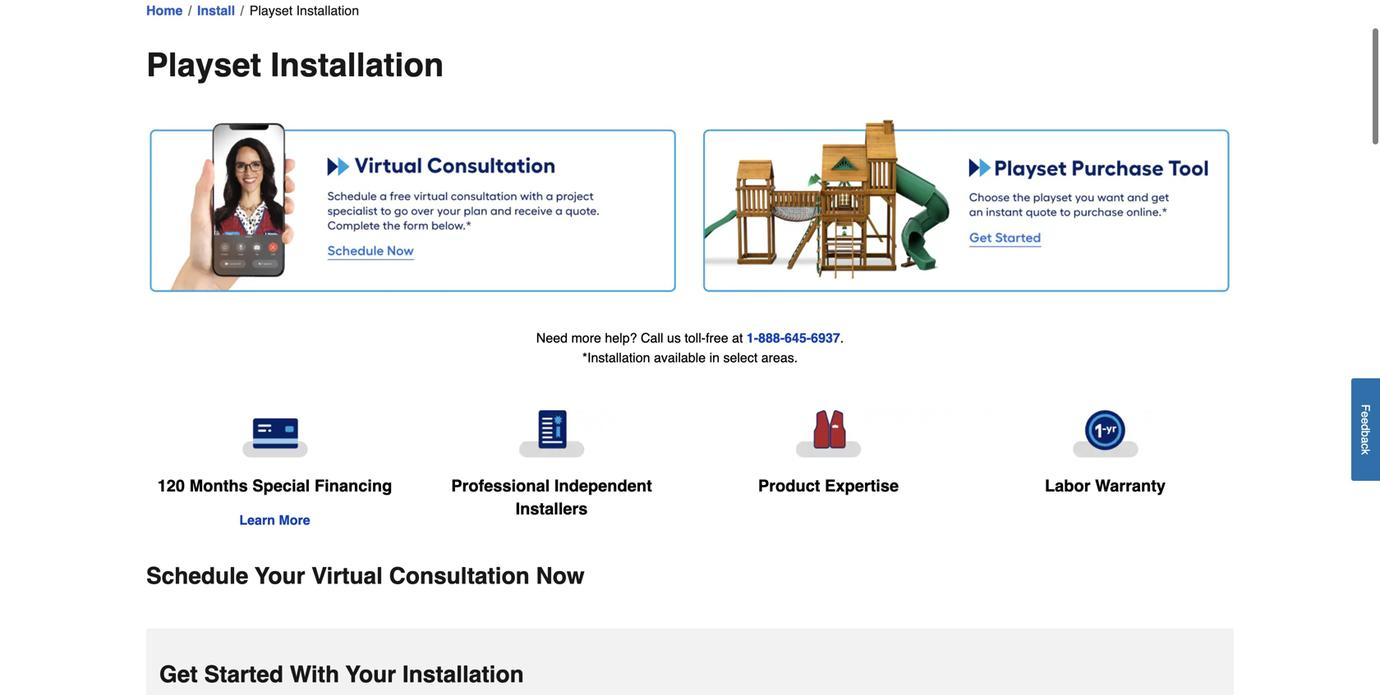 Task type: describe. For each thing, give the bounding box(es) containing it.
home link
[[146, 1, 183, 21]]

*installation
[[582, 350, 650, 366]]

f e e d b a c k
[[1359, 405, 1373, 456]]

120 months special financing
[[157, 477, 392, 496]]

now
[[536, 564, 585, 590]]

a dark blue background check icon. image
[[426, 411, 677, 458]]

120
[[157, 477, 185, 496]]

consultation
[[389, 564, 530, 590]]

1 horizontal spatial your
[[346, 662, 396, 689]]

areas.
[[761, 350, 798, 366]]

get started with your installation
[[159, 662, 524, 689]]

learn
[[239, 513, 275, 528]]

free
[[706, 331, 729, 346]]

2 vertical spatial installation
[[403, 662, 524, 689]]

a dark blue credit card icon. image
[[150, 411, 400, 459]]

need more help? call us toll-free at 1-888-645-6937 . *installation available in select areas.
[[536, 331, 844, 366]]

at
[[732, 331, 743, 346]]

2 e from the top
[[1359, 418, 1373, 425]]

playset installation link
[[250, 1, 359, 21]]

install
[[197, 3, 235, 18]]

select
[[723, 350, 758, 366]]

professional
[[451, 477, 550, 496]]

more
[[571, 331, 601, 346]]

playset inside "link"
[[250, 3, 293, 18]]

6937
[[811, 331, 840, 346]]

expertise
[[825, 477, 899, 496]]

need
[[536, 331, 568, 346]]

special
[[252, 477, 310, 496]]

1 e from the top
[[1359, 412, 1373, 418]]



Task type: locate. For each thing, give the bounding box(es) containing it.
help?
[[605, 331, 637, 346]]

call
[[641, 331, 664, 346]]

product expertise
[[758, 477, 899, 496]]

choose the playset you want and get a quote to purchase online. image
[[703, 109, 1231, 293]]

f
[[1359, 405, 1373, 412]]

install link
[[197, 1, 235, 21]]

playset
[[250, 3, 293, 18], [146, 46, 261, 84]]

1 vertical spatial your
[[346, 662, 396, 689]]

professional independent installers
[[451, 477, 652, 519]]

e
[[1359, 412, 1373, 418], [1359, 418, 1373, 425]]

schedule
[[146, 564, 249, 590]]

c
[[1359, 444, 1373, 450]]

available
[[654, 350, 706, 366]]

warranty
[[1095, 477, 1166, 496]]

0 vertical spatial your
[[255, 564, 305, 590]]

virtual
[[312, 564, 383, 590]]

0 horizontal spatial your
[[255, 564, 305, 590]]

learn more
[[239, 513, 310, 528]]

home
[[146, 3, 183, 18]]

f e e d b a c k button
[[1352, 379, 1380, 482]]

learn more link
[[239, 513, 310, 528]]

started
[[204, 662, 283, 689]]

schedule a free virtual consultation to receive a quote. installation available in select areas. image
[[150, 109, 677, 293]]

more
[[279, 513, 310, 528]]

1 vertical spatial playset
[[146, 46, 261, 84]]

a lowe's red vest icon. image
[[703, 411, 954, 458]]

your right with
[[346, 662, 396, 689]]

installation
[[296, 3, 359, 18], [270, 46, 444, 84], [403, 662, 524, 689]]

1-
[[747, 331, 758, 346]]

e up b
[[1359, 418, 1373, 425]]

get
[[159, 662, 198, 689]]

months
[[189, 477, 248, 496]]

your down learn more
[[255, 564, 305, 590]]

labor warranty
[[1045, 477, 1166, 496]]

0 vertical spatial installation
[[296, 3, 359, 18]]

888-
[[758, 331, 785, 346]]

in
[[710, 350, 720, 366]]

playset down install link
[[146, 46, 261, 84]]

1-888-645-6937 link
[[747, 331, 840, 346]]

with
[[290, 662, 339, 689]]

1 vertical spatial playset installation
[[146, 46, 444, 84]]

schedule your virtual consultation now
[[146, 564, 585, 590]]

toll-
[[685, 331, 706, 346]]

0 vertical spatial playset installation
[[250, 3, 359, 18]]

playset installation
[[250, 3, 359, 18], [146, 46, 444, 84]]

645-
[[785, 331, 811, 346]]

1 vertical spatial installation
[[270, 46, 444, 84]]

a
[[1359, 438, 1373, 444]]

your
[[255, 564, 305, 590], [346, 662, 396, 689]]

d
[[1359, 425, 1373, 431]]

us
[[667, 331, 681, 346]]

k
[[1359, 450, 1373, 456]]

financing
[[315, 477, 392, 496]]

a blue 1-year labor warranty icon. image
[[980, 411, 1231, 459]]

b
[[1359, 431, 1373, 438]]

.
[[840, 331, 844, 346]]

e up the d at the right of page
[[1359, 412, 1373, 418]]

0 vertical spatial playset
[[250, 3, 293, 18]]

playset right install
[[250, 3, 293, 18]]

product
[[758, 477, 820, 496]]

labor
[[1045, 477, 1091, 496]]

installation inside "link"
[[296, 3, 359, 18]]

installers
[[516, 500, 588, 519]]

independent
[[554, 477, 652, 496]]



Task type: vqa. For each thing, say whether or not it's contained in the screenshot.
'6937'
yes



